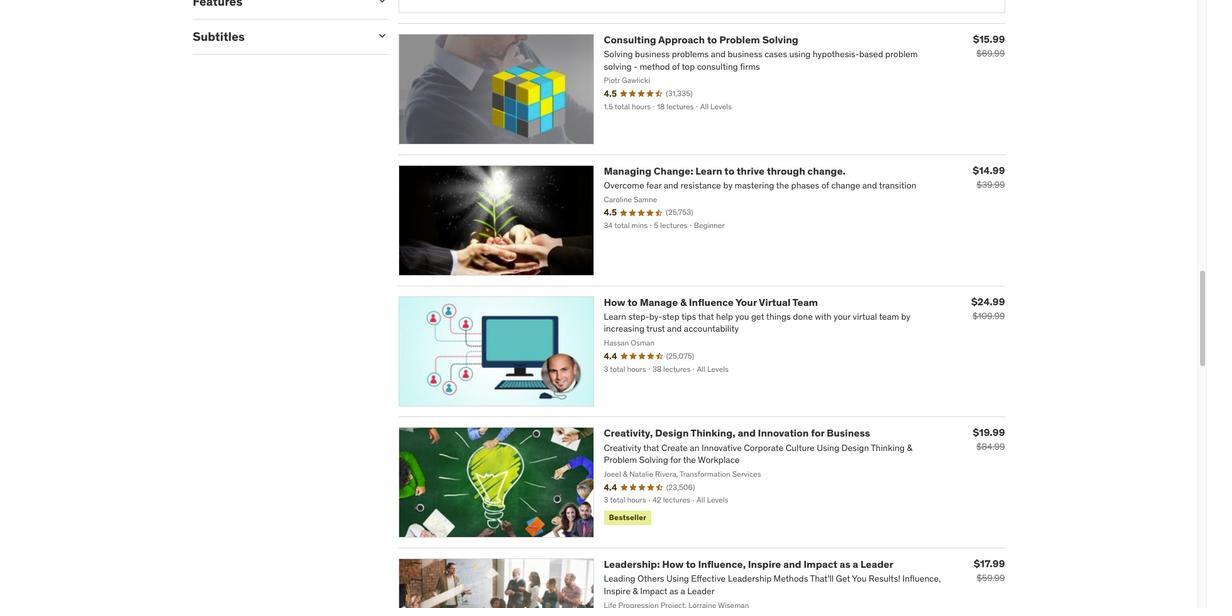Task type: locate. For each thing, give the bounding box(es) containing it.
impact
[[804, 558, 838, 571]]

team
[[793, 296, 818, 308]]

to
[[707, 33, 717, 46], [725, 165, 735, 177], [628, 296, 638, 308], [686, 558, 696, 571]]

$109.99
[[973, 310, 1005, 322]]

0 horizontal spatial and
[[738, 427, 756, 440]]

subtitles
[[193, 29, 245, 44]]

small image
[[376, 0, 388, 7], [376, 30, 388, 42]]

and
[[738, 427, 756, 440], [784, 558, 802, 571]]

$69.99
[[977, 48, 1005, 59]]

$17.99 $59.99
[[974, 558, 1005, 584]]

to left the manage
[[628, 296, 638, 308]]

1 vertical spatial and
[[784, 558, 802, 571]]

managing
[[604, 165, 652, 177]]

problem
[[719, 33, 760, 46]]

innovation
[[758, 427, 809, 440]]

business
[[827, 427, 870, 440]]

$14.99
[[973, 164, 1005, 177]]

managing change:  learn to thrive through change. link
[[604, 165, 846, 177]]

to right learn
[[725, 165, 735, 177]]

influence,
[[698, 558, 746, 571]]

to left "influence,"
[[686, 558, 696, 571]]

$24.99 $109.99
[[971, 295, 1005, 322]]

as
[[840, 558, 851, 571]]

design
[[655, 427, 689, 440]]

and right thinking,
[[738, 427, 756, 440]]

1 horizontal spatial how
[[662, 558, 684, 571]]

consulting
[[604, 33, 656, 46]]

how to manage & influence your virtual team link
[[604, 296, 818, 308]]

0 vertical spatial small image
[[376, 0, 388, 7]]

how left the manage
[[604, 296, 625, 308]]

change:
[[654, 165, 693, 177]]

virtual
[[759, 296, 791, 308]]

leadership: how to influence, inspire and impact as a leader link
[[604, 558, 893, 571]]

leadership: how to influence, inspire and impact as a leader
[[604, 558, 893, 571]]

$24.99
[[971, 295, 1005, 308]]

thrive
[[737, 165, 765, 177]]

0 horizontal spatial how
[[604, 296, 625, 308]]

how
[[604, 296, 625, 308], [662, 558, 684, 571]]

1 horizontal spatial and
[[784, 558, 802, 571]]

influence
[[689, 296, 734, 308]]

subtitles button
[[193, 29, 366, 44]]

learn
[[696, 165, 722, 177]]

your
[[736, 296, 757, 308]]

thinking,
[[691, 427, 736, 440]]

1 vertical spatial how
[[662, 558, 684, 571]]

and right inspire
[[784, 558, 802, 571]]

creativity, design thinking, and innovation for business link
[[604, 427, 870, 440]]

$15.99
[[973, 33, 1005, 45]]

$19.99
[[973, 427, 1005, 439]]

&
[[680, 296, 687, 308]]

$17.99
[[974, 558, 1005, 570]]

for
[[811, 427, 825, 440]]

how right leadership: in the right bottom of the page
[[662, 558, 684, 571]]

2 small image from the top
[[376, 30, 388, 42]]

leadership:
[[604, 558, 660, 571]]

1 vertical spatial small image
[[376, 30, 388, 42]]

$14.99 $39.99
[[973, 164, 1005, 190]]

change.
[[808, 165, 846, 177]]

how to manage & influence your virtual team
[[604, 296, 818, 308]]



Task type: describe. For each thing, give the bounding box(es) containing it.
consulting approach to problem solving link
[[604, 33, 799, 46]]

inspire
[[748, 558, 781, 571]]

$15.99 $69.99
[[973, 33, 1005, 59]]

manage
[[640, 296, 678, 308]]

1 small image from the top
[[376, 0, 388, 7]]

to left problem
[[707, 33, 717, 46]]

managing change:  learn to thrive through change.
[[604, 165, 846, 177]]

solving
[[762, 33, 799, 46]]

consulting approach to problem solving
[[604, 33, 799, 46]]

$59.99
[[977, 573, 1005, 584]]

a
[[853, 558, 858, 571]]

creativity, design thinking, and innovation for business
[[604, 427, 870, 440]]

0 vertical spatial how
[[604, 296, 625, 308]]

$19.99 $84.99
[[973, 427, 1005, 453]]

0 vertical spatial and
[[738, 427, 756, 440]]

$84.99
[[976, 442, 1005, 453]]

$39.99
[[977, 179, 1005, 190]]

through
[[767, 165, 805, 177]]

leader
[[861, 558, 893, 571]]

creativity,
[[604, 427, 653, 440]]

approach
[[658, 33, 705, 46]]



Task type: vqa. For each thing, say whether or not it's contained in the screenshot.
Virtual
yes



